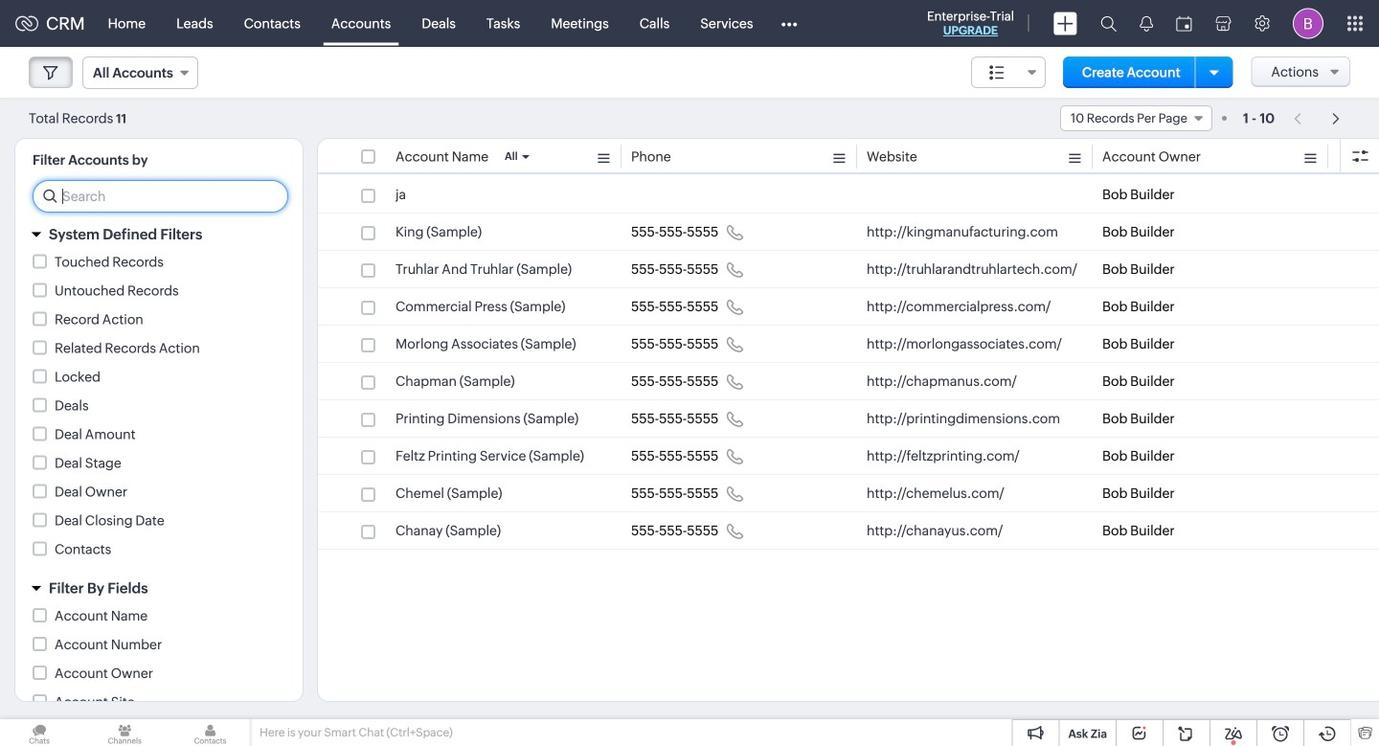 Task type: locate. For each thing, give the bounding box(es) containing it.
none field size
[[971, 57, 1046, 88]]

calendar image
[[1176, 16, 1193, 31]]

create menu element
[[1042, 0, 1089, 46]]

Search text field
[[34, 181, 287, 212]]

create menu image
[[1054, 12, 1078, 35]]

profile element
[[1282, 0, 1335, 46]]

signals element
[[1129, 0, 1165, 47]]

row group
[[318, 176, 1380, 550]]

profile image
[[1293, 8, 1324, 39]]

None field
[[82, 57, 198, 89], [971, 57, 1046, 88], [1060, 105, 1213, 131], [82, 57, 198, 89], [1060, 105, 1213, 131]]

search image
[[1101, 15, 1117, 32]]

contacts image
[[171, 719, 250, 746]]

Other Modules field
[[769, 8, 810, 39]]



Task type: describe. For each thing, give the bounding box(es) containing it.
chats image
[[0, 719, 79, 746]]

size image
[[990, 64, 1005, 81]]

signals image
[[1140, 15, 1153, 32]]

search element
[[1089, 0, 1129, 47]]

logo image
[[15, 16, 38, 31]]

channels image
[[85, 719, 164, 746]]



Task type: vqa. For each thing, say whether or not it's contained in the screenshot.
Next Record Image
no



